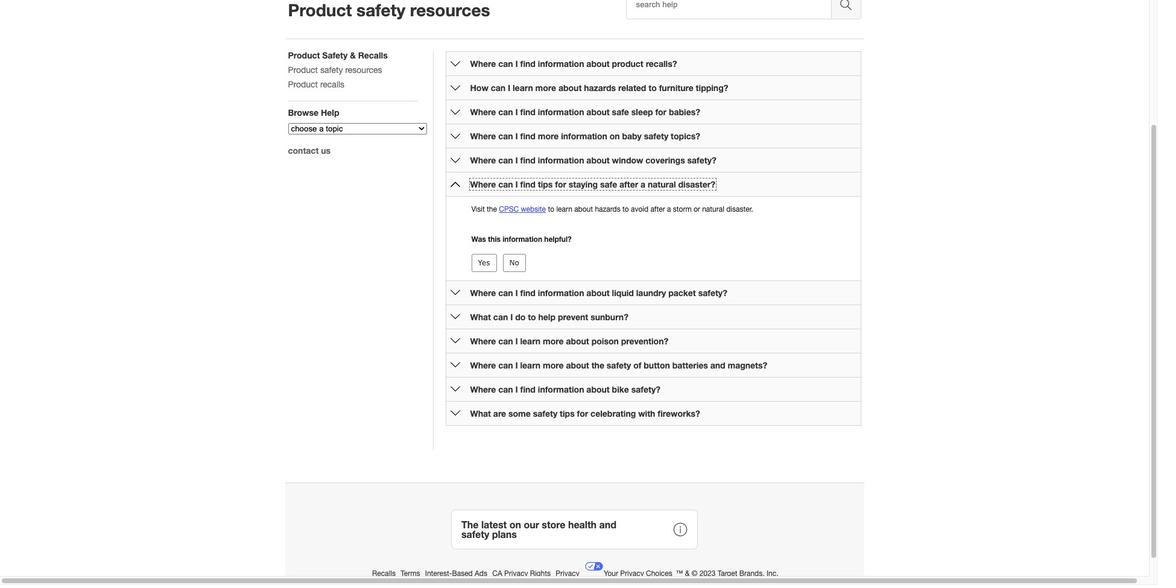 Task type: vqa. For each thing, say whether or not it's contained in the screenshot.
2nd at from the left
no



Task type: describe. For each thing, give the bounding box(es) containing it.
privacy inside the your privacy choices 'link'
[[620, 570, 644, 578]]

to right the do
[[528, 312, 536, 322]]

where can i learn more about the safety of button batteries and magnets? link
[[470, 360, 768, 370]]

baby
[[622, 131, 642, 141]]

circle arrow e image for what are some safety tips for celebrating with fireworks?
[[450, 409, 460, 418]]

1 vertical spatial hazards
[[595, 205, 621, 214]]

was this information helpful?
[[472, 235, 572, 244]]

sunburn?
[[591, 312, 629, 322]]

where for where can i learn more about poison prevention?
[[470, 336, 496, 346]]

circle arrow e image for where can i find information about product recalls?
[[450, 59, 460, 68]]

0 vertical spatial for
[[655, 107, 667, 117]]

storm
[[673, 205, 692, 214]]

to left avoid
[[623, 205, 629, 214]]

us
[[321, 145, 331, 156]]

about for bike
[[587, 384, 610, 395]]

batteries
[[673, 360, 708, 370]]

health
[[568, 519, 597, 530]]

inc.
[[767, 570, 779, 578]]

tips for find
[[538, 179, 553, 189]]

& inside product safety & recalls product safety resources product recalls
[[350, 50, 356, 60]]

the latest on our store health and safety plans link
[[451, 510, 698, 550]]

i for where can i learn more about poison prevention?
[[516, 336, 518, 346]]

based
[[452, 570, 473, 578]]

0 vertical spatial safety?
[[688, 155, 717, 165]]

safety inside product safety & recalls product safety resources product recalls
[[320, 65, 343, 75]]

visit
[[472, 205, 485, 214]]

window
[[612, 155, 643, 165]]

was
[[472, 235, 486, 244]]

ads
[[475, 570, 487, 578]]

learn up helpful?
[[557, 205, 572, 214]]

where can i find tips for staying safe after a natural disaster?
[[470, 179, 716, 189]]

ca
[[492, 570, 502, 578]]

1 product from the top
[[288, 0, 352, 20]]

where can i find information about safe sleep for babies? link
[[470, 107, 701, 117]]

cpsc
[[499, 205, 519, 214]]

terms link
[[401, 570, 422, 578]]

sleep
[[632, 107, 653, 117]]

1 horizontal spatial &
[[685, 570, 690, 578]]

i for where can i find information about safe sleep for babies?
[[516, 107, 518, 117]]

how can i learn more about hazards related to furniture tipping?
[[470, 83, 729, 93]]

terms
[[401, 570, 420, 578]]

some
[[509, 408, 531, 419]]

tipping?
[[696, 83, 729, 93]]

recalls
[[320, 80, 345, 89]]

™
[[676, 570, 683, 578]]

contact
[[288, 145, 319, 156]]

where can i find information about window coverings safety?
[[470, 155, 717, 165]]

circle arrow e image for where can i find more information on baby safety topics?
[[450, 131, 460, 141]]

recalls terms interest-based ads ca privacy rights privacy
[[372, 570, 582, 578]]

product safety & recalls product safety resources product recalls
[[288, 50, 388, 89]]

i for where can i find information about bike safety?
[[516, 384, 518, 395]]

celebrating
[[591, 408, 636, 419]]

this
[[488, 235, 501, 244]]

2023
[[700, 570, 716, 578]]

where can i find more information on baby safety topics? link
[[470, 131, 701, 141]]

circle arrow e image for where can i learn more about the safety of button batteries and magnets?
[[450, 360, 460, 370]]

contact us link
[[288, 145, 331, 156]]

where can i find information about product recalls? link
[[470, 59, 677, 69]]

can for what can i do to help prevent sunburn?
[[493, 312, 508, 322]]

0 horizontal spatial after
[[620, 179, 638, 189]]

or
[[694, 205, 700, 214]]

learn for the
[[520, 360, 541, 370]]

circle arrow e image for where can i find information about window coverings safety?
[[450, 155, 460, 165]]

what are some safety tips for celebrating with fireworks? link
[[470, 408, 700, 419]]

i for how can i learn more about hazards related to furniture tipping?
[[508, 83, 510, 93]]

more for on
[[538, 131, 559, 141]]

2 privacy from the left
[[556, 570, 580, 578]]

website
[[521, 205, 546, 214]]

product
[[612, 59, 644, 69]]

furniture
[[659, 83, 694, 93]]

for for staying
[[555, 179, 566, 189]]

poison
[[592, 336, 619, 346]]

rights
[[530, 570, 551, 578]]

1 horizontal spatial on
[[610, 131, 620, 141]]

help
[[538, 312, 556, 322]]

can for where can i find information about window coverings safety?
[[498, 155, 513, 165]]

information for window
[[538, 155, 584, 165]]

coverings
[[646, 155, 685, 165]]

your privacy choices
[[604, 570, 673, 578]]

on inside the latest on our store health and safety plans
[[510, 519, 521, 530]]

where can i find information about liquid laundry packet safety? link
[[470, 288, 728, 298]]

about for hazards
[[559, 83, 582, 93]]

3 product from the top
[[288, 65, 318, 75]]

learn for hazards
[[513, 83, 533, 93]]

where can i find more information on baby safety topics?
[[470, 131, 701, 141]]

contact us
[[288, 145, 331, 156]]

can for where can i find information about liquid laundry packet safety?
[[498, 288, 513, 298]]

where can i find information about bike safety?
[[470, 384, 661, 395]]

are
[[493, 408, 506, 419]]

2 vertical spatial safety?
[[632, 384, 661, 395]]

1 vertical spatial recalls
[[372, 570, 396, 578]]

1 horizontal spatial natural
[[702, 205, 725, 214]]

i for where can i learn more about the safety of button batteries and magnets?
[[516, 360, 518, 370]]

circle arrow e image for where can i find information about safe sleep for babies?
[[450, 107, 460, 117]]

where can i learn more about the safety of button batteries and magnets?
[[470, 360, 768, 370]]

can for where can i learn more about the safety of button batteries and magnets?
[[498, 360, 513, 370]]

navigation containing product safety & recalls
[[288, 50, 427, 293]]

where can i find information about window coverings safety? link
[[470, 155, 717, 165]]

liquid
[[612, 288, 634, 298]]

i for where can i find information about liquid laundry packet safety?
[[516, 288, 518, 298]]

more for hazards
[[536, 83, 556, 93]]

find for where can i find more information on baby safety topics?
[[520, 131, 536, 141]]

packet
[[669, 288, 696, 298]]

©
[[692, 570, 698, 578]]

where for where can i learn more about the safety of button batteries and magnets?
[[470, 360, 496, 370]]

information right this
[[503, 235, 542, 244]]

to right website
[[548, 205, 555, 214]]

find for where can i find information about product recalls?
[[520, 59, 536, 69]]

recalls inside product safety & recalls product safety resources product recalls
[[358, 50, 388, 60]]

laundry
[[636, 288, 666, 298]]

disaster.
[[727, 205, 753, 214]]

0 horizontal spatial a
[[641, 179, 646, 189]]

where for where can i find information about liquid laundry packet safety?
[[470, 288, 496, 298]]

can for where can i find information about bike safety?
[[498, 384, 513, 395]]

where can i find information about product recalls?
[[470, 59, 677, 69]]

cpsc website link
[[499, 205, 546, 214]]

prevent
[[558, 312, 588, 322]]

babies?
[[669, 107, 701, 117]]

about for liquid
[[587, 288, 610, 298]]

prevention?
[[621, 336, 669, 346]]

find for where can i find tips for staying safe after a natural disaster?
[[520, 179, 536, 189]]



Task type: locate. For each thing, give the bounding box(es) containing it.
where for where can i find information about safe sleep for babies?
[[470, 107, 496, 117]]

about up where can i find tips for staying safe after a natural disaster? link
[[587, 155, 610, 165]]

& left ©
[[685, 570, 690, 578]]

i for what can i do to help prevent sunburn?
[[510, 312, 513, 322]]

™ & © 2023 target brands, inc.
[[676, 570, 779, 578]]

where for where can i find tips for staying safe after a natural disaster?
[[470, 179, 496, 189]]

where can i find information about bike safety? link
[[470, 384, 661, 395]]

natural
[[648, 179, 676, 189], [702, 205, 725, 214]]

for right 'sleep'
[[655, 107, 667, 117]]

6 where from the top
[[470, 288, 496, 298]]

learn for poison
[[520, 336, 541, 346]]

product left safety
[[288, 50, 320, 60]]

natural down coverings
[[648, 179, 676, 189]]

1 what from the top
[[470, 312, 491, 322]]

information up staying
[[538, 155, 584, 165]]

about down the prevent
[[566, 336, 589, 346]]

hazards up where can i find information about safe sleep for babies? link
[[584, 83, 616, 93]]

0 vertical spatial resources
[[410, 0, 490, 20]]

can for how can i learn more about hazards related to furniture tipping?
[[491, 83, 506, 93]]

safe left 'sleep'
[[612, 107, 629, 117]]

help
[[321, 107, 339, 118]]

1 vertical spatial &
[[685, 570, 690, 578]]

6 circle arrow e image from the top
[[450, 360, 460, 370]]

recalls left the terms
[[372, 570, 396, 578]]

where
[[470, 59, 496, 69], [470, 107, 496, 117], [470, 131, 496, 141], [470, 155, 496, 165], [470, 179, 496, 189], [470, 288, 496, 298], [470, 336, 496, 346], [470, 360, 496, 370], [470, 384, 496, 395]]

choices
[[646, 570, 673, 578]]

can for where can i find information about product recalls?
[[498, 59, 513, 69]]

can for where can i find information about safe sleep for babies?
[[498, 107, 513, 117]]

more
[[536, 83, 556, 93], [538, 131, 559, 141], [543, 336, 564, 346], [543, 360, 564, 370]]

1 vertical spatial what
[[470, 408, 491, 419]]

learn right how
[[513, 83, 533, 93]]

4 product from the top
[[288, 80, 318, 89]]

learn up 'where can i find information about bike safety?' link
[[520, 360, 541, 370]]

4 find from the top
[[520, 155, 536, 165]]

1 vertical spatial natural
[[702, 205, 725, 214]]

3 circle arrow e image from the top
[[450, 131, 460, 141]]

for down 'where can i find information about bike safety?' link
[[577, 408, 588, 419]]

5 where from the top
[[470, 179, 496, 189]]

find
[[520, 59, 536, 69], [520, 107, 536, 117], [520, 131, 536, 141], [520, 155, 536, 165], [520, 179, 536, 189], [520, 288, 536, 298], [520, 384, 536, 395]]

circle arrow e image
[[450, 59, 460, 68], [450, 107, 460, 117], [450, 131, 460, 141], [450, 288, 460, 298], [450, 312, 460, 322], [450, 360, 460, 370]]

5 find from the top
[[520, 179, 536, 189]]

9 where from the top
[[470, 384, 496, 395]]

the
[[462, 519, 479, 530]]

after right avoid
[[651, 205, 665, 214]]

helpful?
[[544, 235, 572, 244]]

navigation
[[288, 50, 427, 293]]

find for where can i find information about window coverings safety?
[[520, 155, 536, 165]]

can for where can i learn more about poison prevention?
[[498, 336, 513, 346]]

and right batteries
[[711, 360, 726, 370]]

0 horizontal spatial on
[[510, 519, 521, 530]]

2 circle arrow e image from the top
[[450, 107, 460, 117]]

where for where can i find information about window coverings safety?
[[470, 155, 496, 165]]

recalls
[[358, 50, 388, 60], [372, 570, 396, 578]]

circle arrow e image for where can i learn more about poison prevention?
[[450, 336, 460, 346]]

0 vertical spatial a
[[641, 179, 646, 189]]

resources
[[410, 0, 490, 20], [345, 65, 382, 75]]

on
[[610, 131, 620, 141], [510, 519, 521, 530]]

more for poison
[[543, 336, 564, 346]]

1 horizontal spatial resources
[[410, 0, 490, 20]]

circle arrow e image for where can i find information about liquid laundry packet safety?
[[450, 288, 460, 298]]

2 what from the top
[[470, 408, 491, 419]]

circle arrow e image for how can i learn more about hazards related to furniture tipping?
[[450, 83, 460, 93]]

logo image
[[585, 557, 604, 576]]

0 vertical spatial recalls
[[358, 50, 388, 60]]

privacy right the ca
[[504, 570, 528, 578]]

safety
[[322, 50, 348, 60]]

store
[[542, 519, 566, 530]]

0 vertical spatial natural
[[648, 179, 676, 189]]

privacy right rights
[[556, 570, 580, 578]]

safe
[[612, 107, 629, 117], [600, 179, 617, 189]]

find for where can i find information about liquid laundry packet safety?
[[520, 288, 536, 298]]

information for bike
[[538, 384, 584, 395]]

4 where from the top
[[470, 155, 496, 165]]

how can i learn more about hazards related to furniture tipping? link
[[470, 83, 729, 93]]

1 vertical spatial on
[[510, 519, 521, 530]]

about down where can i find information about product recalls? link
[[559, 83, 582, 93]]

after
[[620, 179, 638, 189], [651, 205, 665, 214]]

target
[[718, 570, 738, 578]]

2 find from the top
[[520, 107, 536, 117]]

and
[[711, 360, 726, 370], [599, 519, 617, 530]]

where can i find tips for staying safe after a natural disaster? link
[[470, 179, 716, 189]]

about down how can i learn more about hazards related to furniture tipping?
[[587, 107, 610, 117]]

1 circle arrow e image from the top
[[450, 83, 460, 93]]

2 horizontal spatial privacy
[[620, 570, 644, 578]]

staying
[[569, 179, 598, 189]]

where can i learn more about poison prevention?
[[470, 336, 669, 346]]

learn
[[513, 83, 533, 93], [557, 205, 572, 214], [520, 336, 541, 346], [520, 360, 541, 370]]

what can i do to help prevent sunburn? link
[[470, 312, 629, 322]]

information for safe
[[538, 107, 584, 117]]

with
[[638, 408, 655, 419]]

more up 'where can i find information about bike safety?' link
[[543, 360, 564, 370]]

what can i do to help prevent sunburn?
[[470, 312, 629, 322]]

information up where can i find more information on baby safety topics? link
[[538, 107, 584, 117]]

product safety resources
[[288, 0, 490, 20]]

2 vertical spatial for
[[577, 408, 588, 419]]

where for where can i find information about product recalls?
[[470, 59, 496, 69]]

1 vertical spatial the
[[592, 360, 604, 370]]

0 horizontal spatial for
[[555, 179, 566, 189]]

can
[[498, 59, 513, 69], [491, 83, 506, 93], [498, 107, 513, 117], [498, 131, 513, 141], [498, 155, 513, 165], [498, 179, 513, 189], [498, 288, 513, 298], [493, 312, 508, 322], [498, 336, 513, 346], [498, 360, 513, 370], [498, 384, 513, 395]]

0 horizontal spatial &
[[350, 50, 356, 60]]

where for where can i find more information on baby safety topics?
[[470, 131, 496, 141]]

product up safety
[[288, 0, 352, 20]]

avoid
[[631, 205, 649, 214]]

interest-
[[425, 570, 452, 578]]

tips down 'where can i find information about bike safety?' link
[[560, 408, 575, 419]]

tips for safety
[[560, 408, 575, 419]]

fireworks?
[[658, 408, 700, 419]]

1 privacy from the left
[[504, 570, 528, 578]]

to
[[649, 83, 657, 93], [548, 205, 555, 214], [623, 205, 629, 214], [528, 312, 536, 322]]

circle arrow e image
[[450, 83, 460, 93], [450, 155, 460, 165], [450, 336, 460, 346], [450, 385, 460, 394], [450, 409, 460, 418]]

0 vertical spatial hazards
[[584, 83, 616, 93]]

& right safety
[[350, 50, 356, 60]]

5 circle arrow e image from the top
[[450, 409, 460, 418]]

i for where can i find more information on baby safety topics?
[[516, 131, 518, 141]]

your privacy choices link
[[585, 557, 675, 578]]

product up product recalls link
[[288, 65, 318, 75]]

natural right "or"
[[702, 205, 725, 214]]

your
[[604, 570, 618, 578]]

2 circle arrow e image from the top
[[450, 155, 460, 165]]

1 horizontal spatial a
[[667, 205, 671, 214]]

a
[[641, 179, 646, 189], [667, 205, 671, 214]]

what for what are some safety tips for celebrating with fireworks?
[[470, 408, 491, 419]]

browse
[[288, 107, 319, 118]]

about for product
[[587, 59, 610, 69]]

1 vertical spatial a
[[667, 205, 671, 214]]

1 horizontal spatial after
[[651, 205, 665, 214]]

on left our
[[510, 519, 521, 530]]

find for where can i find information about safe sleep for babies?
[[520, 107, 536, 117]]

safety? up disaster?
[[688, 155, 717, 165]]

more down where can i find information about safe sleep for babies? link
[[538, 131, 559, 141]]

a up avoid
[[641, 179, 646, 189]]

product recalls link
[[288, 80, 345, 89]]

to right related
[[649, 83, 657, 93]]

1 horizontal spatial and
[[711, 360, 726, 370]]

0 horizontal spatial the
[[487, 205, 497, 214]]

about for safe
[[587, 107, 610, 117]]

0 vertical spatial on
[[610, 131, 620, 141]]

information for product
[[538, 59, 584, 69]]

0 vertical spatial after
[[620, 179, 638, 189]]

about down staying
[[574, 205, 593, 214]]

1 find from the top
[[520, 59, 536, 69]]

about for poison
[[566, 336, 589, 346]]

about for the
[[566, 360, 589, 370]]

2 product from the top
[[288, 50, 320, 60]]

0 vertical spatial safe
[[612, 107, 629, 117]]

privacy right your
[[620, 570, 644, 578]]

4 circle arrow e image from the top
[[450, 288, 460, 298]]

information up how can i learn more about hazards related to furniture tipping?
[[538, 59, 584, 69]]

what for what can i do to help prevent sunburn?
[[470, 312, 491, 322]]

3 circle arrow e image from the top
[[450, 336, 460, 346]]

topics?
[[671, 131, 701, 141]]

1 circle arrow e image from the top
[[450, 59, 460, 68]]

resources inside product safety & recalls product safety resources product recalls
[[345, 65, 382, 75]]

do
[[515, 312, 526, 322]]

4 circle arrow e image from the top
[[450, 385, 460, 394]]

search help text field
[[626, 0, 832, 19]]

a left 'storm'
[[667, 205, 671, 214]]

tips up website
[[538, 179, 553, 189]]

1 vertical spatial resources
[[345, 65, 382, 75]]

after down window
[[620, 179, 638, 189]]

circle arrow e image for what can i do to help prevent sunburn?
[[450, 312, 460, 322]]

safety
[[357, 0, 405, 20], [320, 65, 343, 75], [644, 131, 669, 141], [607, 360, 631, 370], [533, 408, 558, 419], [462, 528, 489, 540]]

circle arrow e image for where can i find information about bike safety?
[[450, 385, 460, 394]]

latest
[[481, 519, 507, 530]]

0 horizontal spatial and
[[599, 519, 617, 530]]

safety? up with
[[632, 384, 661, 395]]

circle arrow s image
[[450, 179, 460, 189]]

0 horizontal spatial natural
[[648, 179, 676, 189]]

5 circle arrow e image from the top
[[450, 312, 460, 322]]

button
[[644, 360, 670, 370]]

0 vertical spatial &
[[350, 50, 356, 60]]

0 vertical spatial what
[[470, 312, 491, 322]]

0 vertical spatial tips
[[538, 179, 553, 189]]

1 horizontal spatial the
[[592, 360, 604, 370]]

1 vertical spatial after
[[651, 205, 665, 214]]

3 privacy from the left
[[620, 570, 644, 578]]

safe up visit the cpsc website to learn about hazards to avoid after a storm or natural disaster.
[[600, 179, 617, 189]]

more for the
[[543, 360, 564, 370]]

i for where can i find information about window coverings safety?
[[516, 155, 518, 165]]

information up what can i do to help prevent sunburn?
[[538, 288, 584, 298]]

information up what are some safety tips for celebrating with fireworks?
[[538, 384, 584, 395]]

3 where from the top
[[470, 131, 496, 141]]

privacy link
[[556, 570, 582, 578]]

3 find from the top
[[520, 131, 536, 141]]

about left bike
[[587, 384, 610, 395]]

for left staying
[[555, 179, 566, 189]]

interest-based ads link
[[425, 570, 489, 578]]

1 where from the top
[[470, 59, 496, 69]]

can for where can i find tips for staying safe after a natural disaster?
[[498, 179, 513, 189]]

safety? right the packet
[[698, 288, 728, 298]]

plans
[[492, 528, 517, 540]]

1 vertical spatial safe
[[600, 179, 617, 189]]

browse help
[[288, 107, 339, 118]]

about up how can i learn more about hazards related to furniture tipping? link
[[587, 59, 610, 69]]

and right health
[[599, 519, 617, 530]]

the down the poison
[[592, 360, 604, 370]]

1 horizontal spatial tips
[[560, 408, 575, 419]]

find for where can i find information about bike safety?
[[520, 384, 536, 395]]

bike
[[612, 384, 629, 395]]

about for window
[[587, 155, 610, 165]]

information
[[538, 59, 584, 69], [538, 107, 584, 117], [561, 131, 607, 141], [538, 155, 584, 165], [503, 235, 542, 244], [538, 288, 584, 298], [538, 384, 584, 395]]

where can i find information about liquid laundry packet safety?
[[470, 288, 728, 298]]

recalls?
[[646, 59, 677, 69]]

more down what can i do to help prevent sunburn?
[[543, 336, 564, 346]]

about left liquid
[[587, 288, 610, 298]]

the
[[487, 205, 497, 214], [592, 360, 604, 370]]

&
[[350, 50, 356, 60], [685, 570, 690, 578]]

what left the do
[[470, 312, 491, 322]]

0 vertical spatial the
[[487, 205, 497, 214]]

more down where can i find information about product recalls? link
[[536, 83, 556, 93]]

recalls link
[[372, 570, 398, 578]]

how
[[470, 83, 489, 93]]

where for where can i find information about bike safety?
[[470, 384, 496, 395]]

0 horizontal spatial resources
[[345, 65, 382, 75]]

the right visit
[[487, 205, 497, 214]]

0 vertical spatial and
[[711, 360, 726, 370]]

what are some safety tips for celebrating with fireworks?
[[470, 408, 700, 419]]

recalls right safety
[[358, 50, 388, 60]]

2 horizontal spatial for
[[655, 107, 667, 117]]

on left baby
[[610, 131, 620, 141]]

0 horizontal spatial tips
[[538, 179, 553, 189]]

what left the are at the left bottom of the page
[[470, 408, 491, 419]]

magnets?
[[728, 360, 768, 370]]

1 horizontal spatial for
[[577, 408, 588, 419]]

visit the cpsc website to learn about hazards to avoid after a storm or natural disaster.
[[472, 205, 753, 214]]

7 where from the top
[[470, 336, 496, 346]]

hazards down where can i find tips for staying safe after a natural disaster? link
[[595, 205, 621, 214]]

safety inside the latest on our store health and safety plans
[[462, 528, 489, 540]]

1 vertical spatial and
[[599, 519, 617, 530]]

the latest on our store health and safety plans
[[462, 519, 617, 540]]

i for where can i find tips for staying safe after a natural disaster?
[[516, 179, 518, 189]]

1 horizontal spatial privacy
[[556, 570, 580, 578]]

brands,
[[740, 570, 765, 578]]

1 vertical spatial for
[[555, 179, 566, 189]]

what
[[470, 312, 491, 322], [470, 408, 491, 419]]

None image field
[[832, 0, 861, 19]]

related
[[618, 83, 646, 93]]

learn down the do
[[520, 336, 541, 346]]

of
[[634, 360, 642, 370]]

can for where can i find more information on baby safety topics?
[[498, 131, 513, 141]]

about
[[587, 59, 610, 69], [559, 83, 582, 93], [587, 107, 610, 117], [587, 155, 610, 165], [574, 205, 593, 214], [587, 288, 610, 298], [566, 336, 589, 346], [566, 360, 589, 370], [587, 384, 610, 395]]

7 find from the top
[[520, 384, 536, 395]]

information down where can i find information about safe sleep for babies? link
[[561, 131, 607, 141]]

1 vertical spatial safety?
[[698, 288, 728, 298]]

for for celebrating
[[577, 408, 588, 419]]

privacy
[[504, 570, 528, 578], [556, 570, 580, 578], [620, 570, 644, 578]]

ca privacy rights link
[[492, 570, 553, 578]]

about down where can i learn more about poison prevention? link
[[566, 360, 589, 370]]

product up browse
[[288, 80, 318, 89]]

0 horizontal spatial privacy
[[504, 570, 528, 578]]

i for where can i find information about product recalls?
[[516, 59, 518, 69]]

disaster?
[[678, 179, 716, 189]]

information for liquid
[[538, 288, 584, 298]]

1 vertical spatial tips
[[560, 408, 575, 419]]

and inside the latest on our store health and safety plans
[[599, 519, 617, 530]]

None submit
[[472, 254, 497, 272], [503, 254, 526, 272], [472, 254, 497, 272], [503, 254, 526, 272]]

8 where from the top
[[470, 360, 496, 370]]

2 where from the top
[[470, 107, 496, 117]]

6 find from the top
[[520, 288, 536, 298]]

where can i learn more about poison prevention? link
[[470, 336, 669, 346]]



